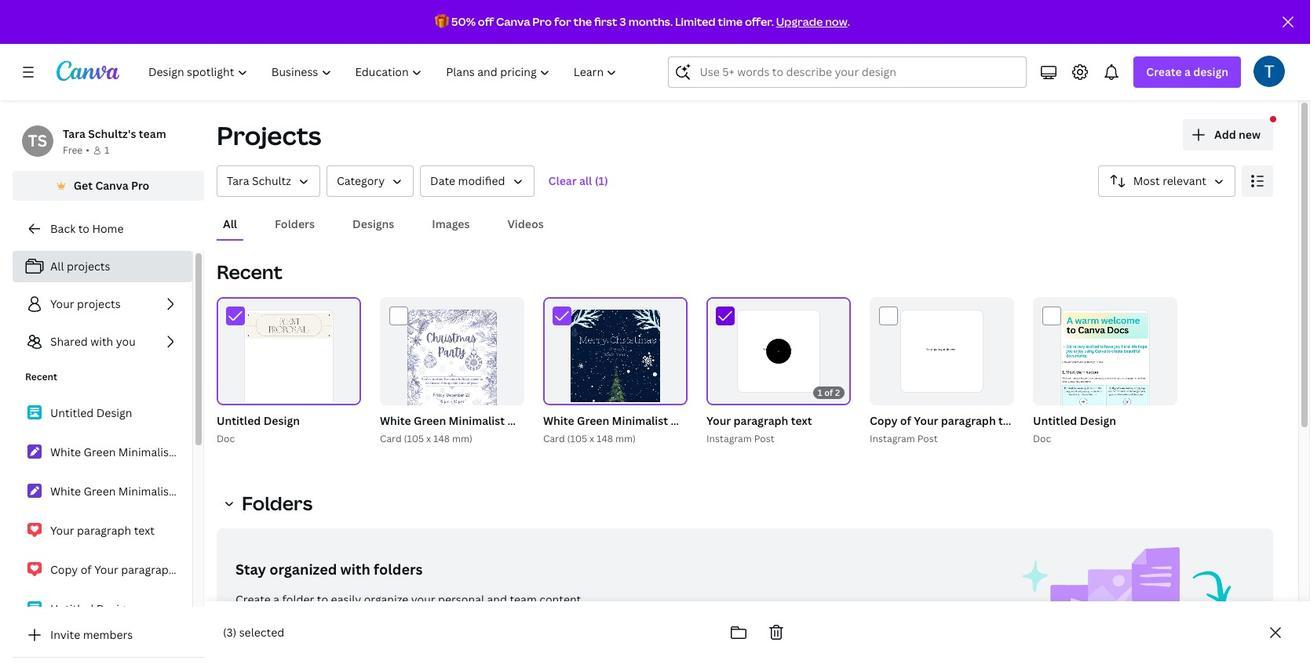 Task type: describe. For each thing, give the bounding box(es) containing it.
back to home link
[[13, 214, 204, 245]]

2 doc from the left
[[1033, 433, 1051, 446]]

your
[[411, 593, 435, 608]]

folders button
[[217, 488, 322, 520]]

all projects link
[[13, 251, 192, 283]]

1 untitled design doc from the left
[[217, 414, 300, 446]]

paragraph inside the your paragraph text instagram post
[[734, 414, 789, 429]]

upgrade now button
[[776, 14, 848, 29]]

back
[[50, 221, 76, 236]]

1 for white green minimalist merry christmas card portrait
[[491, 387, 496, 399]]

1 vertical spatial with
[[340, 561, 370, 579]]

schultz's
[[88, 126, 136, 141]]

shared
[[50, 334, 88, 349]]

selected
[[239, 626, 284, 641]]

of inside copy of your paragraph text instagram post
[[900, 414, 911, 429]]

clear all (1)
[[548, 174, 608, 188]]

2 untitled design doc from the left
[[1033, 414, 1116, 446]]

1 of 2 for text
[[818, 387, 840, 399]]

offer.
[[745, 14, 774, 29]]

stay
[[236, 561, 266, 579]]

your paragraph text instagram post
[[707, 414, 812, 446]]

2 portrait from the left
[[790, 414, 832, 429]]

1 green from the left
[[414, 414, 446, 429]]

shared with you link
[[13, 327, 192, 358]]

0 vertical spatial folder
[[282, 593, 314, 608]]

off
[[478, 14, 494, 29]]

copy for copy of your paragraph text instagram post
[[870, 414, 898, 429]]

folder inside button
[[305, 630, 338, 645]]

of for your
[[988, 387, 997, 399]]

post inside the your paragraph text instagram post
[[754, 433, 775, 446]]

2 white green minimalist merry christmas card portrait card (105 x 148 mm) from the left
[[543, 414, 832, 446]]

get canva pro button
[[13, 171, 204, 201]]

3
[[620, 14, 626, 29]]

1 horizontal spatial canva
[[496, 14, 530, 29]]

copy for copy of your paragraph text
[[50, 563, 78, 578]]

upgrade
[[776, 14, 823, 29]]

clear
[[548, 174, 577, 188]]

modified
[[458, 174, 505, 188]]

0 horizontal spatial to
[[78, 221, 89, 236]]

top level navigation element
[[138, 57, 631, 88]]

Category button
[[327, 166, 414, 197]]

invite members button
[[13, 620, 204, 652]]

first
[[594, 14, 617, 29]]

2 green from the left
[[577, 414, 609, 429]]

tara schultz's team
[[63, 126, 166, 141]]

folders
[[374, 561, 423, 579]]

date
[[430, 174, 455, 188]]

your projects
[[50, 297, 121, 312]]

text inside copy of your paragraph text instagram post
[[999, 414, 1020, 429]]

free
[[63, 144, 83, 157]]

1 untitled design link from the top
[[13, 397, 192, 430]]

images button
[[426, 210, 476, 239]]

tara schultz's team image
[[22, 126, 53, 157]]

add new button
[[1183, 119, 1273, 151]]

relevant
[[1163, 174, 1207, 188]]

your projects link
[[13, 289, 192, 320]]

create folder
[[267, 630, 338, 645]]

your for your projects
[[50, 297, 74, 312]]

2 christmas from the left
[[706, 414, 760, 429]]

50%
[[451, 14, 476, 29]]

2 untitled design from the top
[[50, 602, 132, 617]]

for
[[554, 14, 571, 29]]

all
[[579, 174, 592, 188]]

of for text
[[824, 387, 833, 399]]

category
[[337, 174, 385, 188]]

create folder button
[[236, 622, 350, 653]]

the
[[574, 14, 592, 29]]

2 for minimalist
[[509, 387, 513, 399]]

free •
[[63, 144, 89, 157]]

1 christmas from the left
[[542, 414, 596, 429]]

Sort by button
[[1098, 166, 1236, 197]]

get canva pro
[[74, 178, 149, 193]]

limited
[[675, 14, 716, 29]]

all projects
[[50, 259, 110, 274]]

1 white green minimalist merry christmas card portrait card (105 x 148 mm) from the left
[[380, 414, 669, 446]]

2 white from the left
[[543, 414, 574, 429]]

1 vertical spatial recent
[[25, 371, 57, 384]]

designs button
[[346, 210, 401, 239]]

create a design
[[1147, 64, 1229, 79]]

members
[[83, 628, 133, 643]]

schultz
[[252, 174, 291, 188]]

invite
[[50, 628, 80, 643]]

create a design button
[[1134, 57, 1241, 88]]

folders inside button
[[275, 217, 315, 232]]

add new
[[1215, 127, 1261, 142]]

all button
[[217, 210, 243, 239]]

1 148 from the left
[[433, 433, 450, 446]]

you
[[116, 334, 136, 349]]

1 merry from the left
[[507, 414, 540, 429]]

folders button
[[269, 210, 321, 239]]

tara schultz's team element
[[22, 126, 53, 157]]

2 for text
[[835, 387, 840, 399]]

videos button
[[501, 210, 550, 239]]

tara schultz image
[[1254, 56, 1285, 87]]

.
[[848, 14, 850, 29]]

1 of 2 for your
[[981, 387, 1003, 399]]

your inside copy of your paragraph text instagram post
[[914, 414, 939, 429]]

Date modified button
[[420, 166, 534, 197]]

shared with you
[[50, 334, 136, 349]]

invite members
[[50, 628, 133, 643]]

organize
[[364, 593, 408, 608]]

1 (105 from the left
[[404, 433, 424, 446]]

new
[[1239, 127, 1261, 142]]

(3)
[[223, 626, 237, 641]]

all for all
[[223, 217, 237, 232]]

videos
[[508, 217, 544, 232]]

add
[[1215, 127, 1236, 142]]

instagram inside copy of your paragraph text instagram post
[[870, 433, 915, 446]]

create a folder to easily organize your personal and team content.
[[236, 593, 584, 608]]



Task type: vqa. For each thing, say whether or not it's contained in the screenshot.
Projects button
no



Task type: locate. For each thing, give the bounding box(es) containing it.
a for design
[[1185, 64, 1191, 79]]

create down stay
[[236, 593, 271, 608]]

2 post from the left
[[918, 433, 938, 446]]

1 horizontal spatial green
[[577, 414, 609, 429]]

2 horizontal spatial 2
[[999, 387, 1003, 399]]

of for minimalist
[[498, 387, 507, 399]]

projects down "all projects" link
[[77, 297, 121, 312]]

0 vertical spatial with
[[90, 334, 113, 349]]

clear all (1) link
[[541, 166, 616, 197]]

1 horizontal spatial instagram
[[870, 433, 915, 446]]

date modified
[[430, 174, 505, 188]]

all down back
[[50, 259, 64, 274]]

a inside create a design dropdown button
[[1185, 64, 1191, 79]]

0 horizontal spatial 1 of 2
[[491, 387, 513, 399]]

1 horizontal spatial pro
[[533, 14, 552, 29]]

1 of 2
[[491, 387, 513, 399], [818, 387, 840, 399], [981, 387, 1003, 399]]

1 horizontal spatial to
[[317, 593, 328, 608]]

1 vertical spatial folders
[[242, 491, 313, 517]]

a up selected
[[273, 593, 280, 608]]

a for folder
[[273, 593, 280, 608]]

2 1 of 2 from the left
[[818, 387, 840, 399]]

projects for all projects
[[67, 259, 110, 274]]

0 horizontal spatial minimalist
[[449, 414, 505, 429]]

all for all projects
[[50, 259, 64, 274]]

1 horizontal spatial 148
[[597, 433, 613, 446]]

0 vertical spatial list
[[13, 251, 192, 358]]

and
[[487, 593, 507, 608]]

0 vertical spatial canva
[[496, 14, 530, 29]]

2 untitled design link from the top
[[13, 594, 192, 627]]

with up 'easily'
[[340, 561, 370, 579]]

copy of your paragraph text instagram post
[[870, 414, 1020, 446]]

your
[[50, 297, 74, 312], [707, 414, 731, 429], [914, 414, 939, 429], [50, 524, 74, 539], [94, 563, 118, 578]]

folders
[[275, 217, 315, 232], [242, 491, 313, 517]]

1 portrait from the left
[[627, 414, 669, 429]]

1 horizontal spatial all
[[223, 217, 237, 232]]

white green minimalist merry christmas card portrait card (105 x 148 mm)
[[380, 414, 669, 446], [543, 414, 832, 446]]

1 1 of 2 from the left
[[491, 387, 513, 399]]

tara for tara schultz
[[227, 174, 249, 188]]

untitled design link down shared with you link
[[13, 397, 192, 430]]

0 horizontal spatial team
[[139, 126, 166, 141]]

with left 'you'
[[90, 334, 113, 349]]

1 horizontal spatial merry
[[671, 414, 703, 429]]

1 horizontal spatial 2
[[835, 387, 840, 399]]

1 horizontal spatial doc
[[1033, 433, 1051, 446]]

create for create a design
[[1147, 64, 1182, 79]]

mm)
[[452, 433, 473, 446], [615, 433, 636, 446]]

1 horizontal spatial (105
[[567, 433, 587, 446]]

0 horizontal spatial untitled design doc
[[217, 414, 300, 446]]

1 vertical spatial list
[[13, 397, 199, 627]]

1 minimalist from the left
[[449, 414, 505, 429]]

card
[[599, 414, 625, 429], [762, 414, 788, 429], [380, 433, 402, 446], [543, 433, 565, 446]]

1 horizontal spatial mm)
[[615, 433, 636, 446]]

(3) selected
[[223, 626, 284, 641]]

christmas
[[542, 414, 596, 429], [706, 414, 760, 429]]

get
[[74, 178, 93, 193]]

1 horizontal spatial christmas
[[706, 414, 760, 429]]

content.
[[540, 593, 584, 608]]

team right the schultz's
[[139, 126, 166, 141]]

recent down shared
[[25, 371, 57, 384]]

create right (3)
[[267, 630, 303, 645]]

to left 'easily'
[[317, 593, 328, 608]]

create inside create a design dropdown button
[[1147, 64, 1182, 79]]

to right back
[[78, 221, 89, 236]]

folder down organized
[[282, 593, 314, 608]]

team
[[139, 126, 166, 141], [510, 593, 537, 608]]

pro
[[533, 14, 552, 29], [131, 178, 149, 193]]

1 horizontal spatial x
[[590, 433, 594, 446]]

1 vertical spatial folder
[[305, 630, 338, 645]]

folder down 'easily'
[[305, 630, 338, 645]]

projects for your projects
[[77, 297, 121, 312]]

easily
[[331, 593, 361, 608]]

folders up organized
[[242, 491, 313, 517]]

2 horizontal spatial 1 of 2
[[981, 387, 1003, 399]]

a left design
[[1185, 64, 1191, 79]]

folders down schultz
[[275, 217, 315, 232]]

1 horizontal spatial tara
[[227, 174, 249, 188]]

None search field
[[668, 57, 1027, 88]]

1 horizontal spatial minimalist
[[612, 414, 668, 429]]

0 horizontal spatial copy
[[50, 563, 78, 578]]

untitled design down shared with you
[[50, 406, 132, 421]]

0 vertical spatial create
[[1147, 64, 1182, 79]]

untitled design doc
[[217, 414, 300, 446], [1033, 414, 1116, 446]]

0 horizontal spatial all
[[50, 259, 64, 274]]

1
[[104, 144, 109, 157], [491, 387, 496, 399], [818, 387, 822, 399], [981, 387, 986, 399]]

0 vertical spatial recent
[[217, 259, 283, 285]]

2 mm) from the left
[[615, 433, 636, 446]]

1 untitled design from the top
[[50, 406, 132, 421]]

paragraph inside copy of your paragraph text instagram post
[[941, 414, 996, 429]]

tara schultz
[[227, 174, 291, 188]]

projects
[[67, 259, 110, 274], [77, 297, 121, 312]]

all inside all button
[[223, 217, 237, 232]]

1 white from the left
[[380, 414, 411, 429]]

projects
[[217, 119, 321, 152]]

stay organized with folders
[[236, 561, 423, 579]]

text
[[791, 414, 812, 429], [999, 414, 1020, 429], [134, 524, 155, 539], [178, 563, 199, 578]]

1 x from the left
[[426, 433, 431, 446]]

1 list from the top
[[13, 251, 192, 358]]

all down tara schultz
[[223, 217, 237, 232]]

1 mm) from the left
[[452, 433, 473, 446]]

0 horizontal spatial post
[[754, 433, 775, 446]]

0 horizontal spatial tara
[[63, 126, 85, 141]]

list
[[13, 251, 192, 358], [13, 397, 199, 627]]

1 horizontal spatial post
[[918, 433, 938, 446]]

with
[[90, 334, 113, 349], [340, 561, 370, 579]]

tara inside button
[[227, 174, 249, 188]]

post
[[754, 433, 775, 446], [918, 433, 938, 446]]

list containing all projects
[[13, 251, 192, 358]]

1 vertical spatial a
[[273, 593, 280, 608]]

now
[[825, 14, 848, 29]]

0 horizontal spatial doc
[[217, 433, 235, 446]]

2 minimalist from the left
[[612, 414, 668, 429]]

2 2 from the left
[[835, 387, 840, 399]]

Owner button
[[217, 166, 320, 197]]

your paragraph text
[[50, 524, 155, 539]]

3 1 of 2 from the left
[[981, 387, 1003, 399]]

0 horizontal spatial x
[[426, 433, 431, 446]]

1 vertical spatial untitled design
[[50, 602, 132, 617]]

1 horizontal spatial recent
[[217, 259, 283, 285]]

canva right off
[[496, 14, 530, 29]]

1 vertical spatial pro
[[131, 178, 149, 193]]

0 horizontal spatial 148
[[433, 433, 450, 446]]

1 horizontal spatial untitled design doc
[[1033, 414, 1116, 446]]

1 horizontal spatial white
[[543, 414, 574, 429]]

your paragraph text link
[[13, 515, 192, 548]]

0 vertical spatial projects
[[67, 259, 110, 274]]

🎁
[[435, 14, 449, 29]]

create inside create folder button
[[267, 630, 303, 645]]

tara up free
[[63, 126, 85, 141]]

create left design
[[1147, 64, 1182, 79]]

canva right get
[[95, 178, 128, 193]]

untitled design link up members
[[13, 594, 192, 627]]

instagram inside the your paragraph text instagram post
[[707, 433, 752, 446]]

merry
[[507, 414, 540, 429], [671, 414, 703, 429]]

1 post from the left
[[754, 433, 775, 446]]

0 horizontal spatial (105
[[404, 433, 424, 446]]

0 vertical spatial a
[[1185, 64, 1191, 79]]

0 horizontal spatial a
[[273, 593, 280, 608]]

1 vertical spatial untitled design link
[[13, 594, 192, 627]]

Search search field
[[700, 57, 996, 87]]

0 vertical spatial untitled design link
[[13, 397, 192, 430]]

text inside the your paragraph text instagram post
[[791, 414, 812, 429]]

1 vertical spatial tara
[[227, 174, 249, 188]]

copy of your paragraph text
[[50, 563, 199, 578]]

post inside copy of your paragraph text instagram post
[[918, 433, 938, 446]]

team right and
[[510, 593, 537, 608]]

2 148 from the left
[[597, 433, 613, 446]]

0 vertical spatial to
[[78, 221, 89, 236]]

1 vertical spatial all
[[50, 259, 64, 274]]

0 horizontal spatial instagram
[[707, 433, 752, 446]]

tara for tara schultz's team
[[63, 126, 85, 141]]

recent
[[217, 259, 283, 285], [25, 371, 57, 384]]

design
[[1194, 64, 1229, 79]]

0 vertical spatial pro
[[533, 14, 552, 29]]

folder
[[282, 593, 314, 608], [305, 630, 338, 645]]

projects down back to home
[[67, 259, 110, 274]]

1 vertical spatial to
[[317, 593, 328, 608]]

2 x from the left
[[590, 433, 594, 446]]

copy
[[870, 414, 898, 429], [50, 563, 78, 578]]

0 horizontal spatial pro
[[131, 178, 149, 193]]

copy of your paragraph text link
[[13, 554, 199, 587]]

your inside the your paragraph text instagram post
[[707, 414, 731, 429]]

(105
[[404, 433, 424, 446], [567, 433, 587, 446]]

1 vertical spatial create
[[236, 593, 271, 608]]

2 instagram from the left
[[870, 433, 915, 446]]

1 for copy of your paragraph text
[[981, 387, 986, 399]]

green
[[414, 414, 446, 429], [577, 414, 609, 429]]

designs
[[353, 217, 394, 232]]

1 of 2 for minimalist
[[491, 387, 513, 399]]

tara left schultz
[[227, 174, 249, 188]]

months.
[[629, 14, 673, 29]]

2 (105 from the left
[[567, 433, 587, 446]]

folders inside dropdown button
[[242, 491, 313, 517]]

white
[[380, 414, 411, 429], [543, 414, 574, 429]]

portrait
[[627, 414, 669, 429], [790, 414, 832, 429]]

doc
[[217, 433, 235, 446], [1033, 433, 1051, 446]]

0 horizontal spatial mm)
[[452, 433, 473, 446]]

design
[[96, 406, 132, 421], [264, 414, 300, 429], [1080, 414, 1116, 429], [96, 602, 132, 617]]

0 horizontal spatial christmas
[[542, 414, 596, 429]]

0 horizontal spatial 2
[[509, 387, 513, 399]]

to
[[78, 221, 89, 236], [317, 593, 328, 608]]

(1)
[[595, 174, 608, 188]]

list containing untitled design
[[13, 397, 199, 627]]

1 doc from the left
[[217, 433, 235, 446]]

x
[[426, 433, 431, 446], [590, 433, 594, 446]]

organized
[[269, 561, 337, 579]]

0 horizontal spatial merry
[[507, 414, 540, 429]]

0 horizontal spatial with
[[90, 334, 113, 349]]

pro left for
[[533, 14, 552, 29]]

148
[[433, 433, 450, 446], [597, 433, 613, 446]]

all inside "all projects" link
[[50, 259, 64, 274]]

🎁 50% off canva pro for the first 3 months. limited time offer. upgrade now .
[[435, 14, 850, 29]]

2 list from the top
[[13, 397, 199, 627]]

1 vertical spatial canva
[[95, 178, 128, 193]]

1 horizontal spatial copy
[[870, 414, 898, 429]]

your for your paragraph text
[[50, 524, 74, 539]]

1 for your paragraph text
[[818, 387, 822, 399]]

•
[[86, 144, 89, 157]]

back to home
[[50, 221, 124, 236]]

0 vertical spatial folders
[[275, 217, 315, 232]]

1 horizontal spatial portrait
[[790, 414, 832, 429]]

images
[[432, 217, 470, 232]]

2 vertical spatial create
[[267, 630, 303, 645]]

your for your paragraph text instagram post
[[707, 414, 731, 429]]

all
[[223, 217, 237, 232], [50, 259, 64, 274]]

1 vertical spatial projects
[[77, 297, 121, 312]]

0 horizontal spatial white
[[380, 414, 411, 429]]

1 vertical spatial copy
[[50, 563, 78, 578]]

1 2 from the left
[[509, 387, 513, 399]]

home
[[92, 221, 124, 236]]

paragraph
[[734, 414, 789, 429], [941, 414, 996, 429], [77, 524, 131, 539], [121, 563, 175, 578]]

create for create folder
[[267, 630, 303, 645]]

pro up back to home link
[[131, 178, 149, 193]]

0 vertical spatial untitled design
[[50, 406, 132, 421]]

a
[[1185, 64, 1191, 79], [273, 593, 280, 608]]

1 horizontal spatial team
[[510, 593, 537, 608]]

0 horizontal spatial canva
[[95, 178, 128, 193]]

personal
[[438, 593, 484, 608]]

canva inside button
[[95, 178, 128, 193]]

1 horizontal spatial a
[[1185, 64, 1191, 79]]

0 vertical spatial copy
[[870, 414, 898, 429]]

create for create a folder to easily organize your personal and team content.
[[236, 593, 271, 608]]

2 for your
[[999, 387, 1003, 399]]

1 horizontal spatial 1 of 2
[[818, 387, 840, 399]]

0 vertical spatial all
[[223, 217, 237, 232]]

create
[[1147, 64, 1182, 79], [236, 593, 271, 608], [267, 630, 303, 645]]

recent down all button
[[217, 259, 283, 285]]

1 instagram from the left
[[707, 433, 752, 446]]

untitled design up invite members
[[50, 602, 132, 617]]

canva
[[496, 14, 530, 29], [95, 178, 128, 193]]

time
[[718, 14, 743, 29]]

0 vertical spatial team
[[139, 126, 166, 141]]

pro inside button
[[131, 178, 149, 193]]

3 2 from the left
[[999, 387, 1003, 399]]

0 vertical spatial tara
[[63, 126, 85, 141]]

2 merry from the left
[[671, 414, 703, 429]]

untitled
[[50, 406, 94, 421], [217, 414, 261, 429], [1033, 414, 1077, 429], [50, 602, 94, 617]]

0 horizontal spatial recent
[[25, 371, 57, 384]]

0 horizontal spatial green
[[414, 414, 446, 429]]

1 horizontal spatial with
[[340, 561, 370, 579]]

0 horizontal spatial portrait
[[627, 414, 669, 429]]

copy inside copy of your paragraph text instagram post
[[870, 414, 898, 429]]

1 vertical spatial team
[[510, 593, 537, 608]]

most relevant
[[1133, 174, 1207, 188]]

most
[[1133, 174, 1160, 188]]



